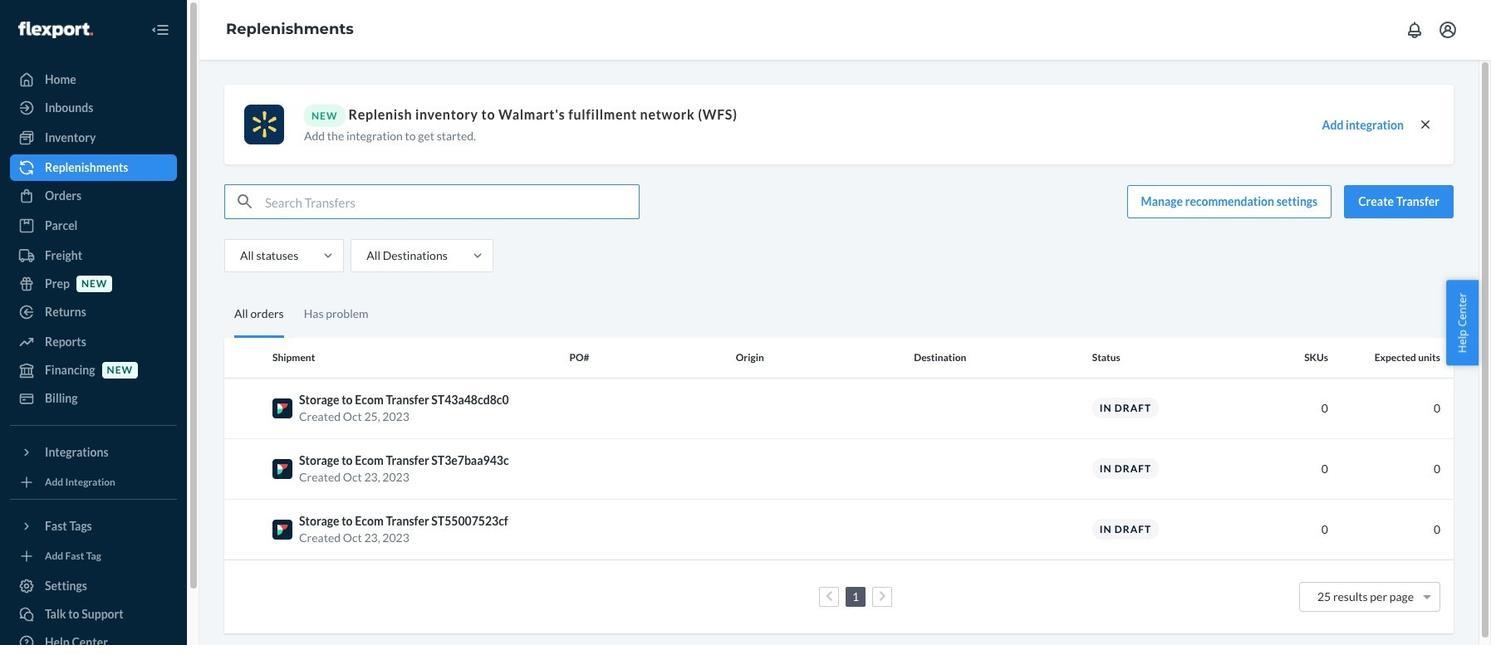 Task type: vqa. For each thing, say whether or not it's contained in the screenshot.
Inventory related to Inventory - Levels Today
no



Task type: locate. For each thing, give the bounding box(es) containing it.
close navigation image
[[150, 20, 170, 40]]

close image
[[1417, 116, 1434, 133]]

Search Transfers text field
[[265, 185, 639, 219]]

chevron right image
[[879, 591, 886, 603]]

option
[[1318, 590, 1414, 604]]



Task type: describe. For each thing, give the bounding box(es) containing it.
open account menu image
[[1438, 20, 1458, 40]]

chevron left image
[[826, 591, 833, 603]]

flexport logo image
[[18, 21, 93, 38]]

open notifications image
[[1405, 20, 1425, 40]]



